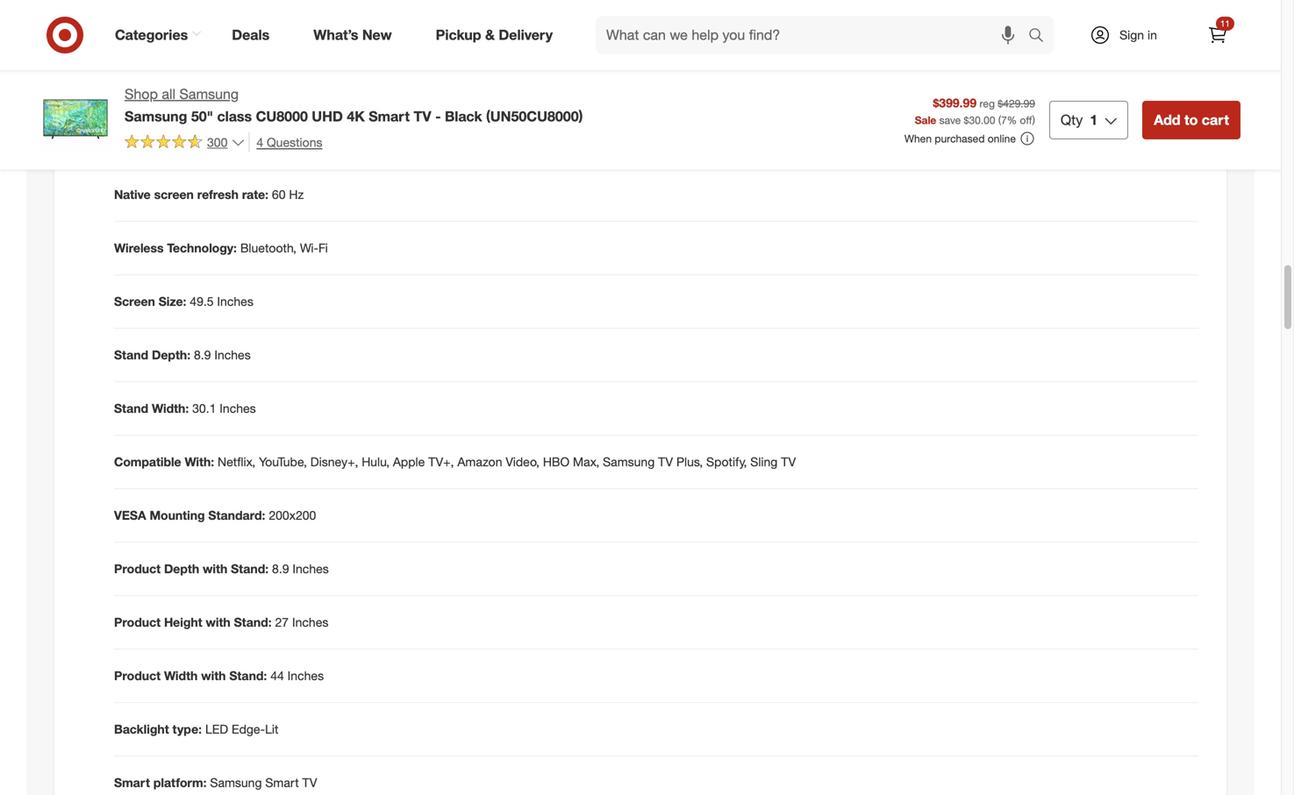 Task type: vqa. For each thing, say whether or not it's contained in the screenshot.
multi-
no



Task type: locate. For each thing, give the bounding box(es) containing it.
sign in
[[1120, 27, 1157, 43]]

depth:
[[152, 347, 190, 363]]

What can we help you find? suggestions appear below search field
[[596, 16, 1033, 54]]

height
[[164, 615, 202, 630]]

1 stand from the top
[[114, 347, 148, 363]]

questions
[[267, 135, 322, 150]]

stand: down the standard:
[[231, 561, 269, 577]]

0 horizontal spatial aspect
[[114, 80, 155, 95]]

product for product height with stand: 27 inches
[[114, 615, 161, 630]]

inches right 49.5
[[217, 294, 253, 309]]

what's
[[313, 26, 358, 43]]

spotify,
[[706, 454, 747, 470]]

with for depth
[[203, 561, 227, 577]]

8.9 up 27 on the bottom
[[272, 561, 289, 577]]

1 aspect from the left
[[114, 80, 155, 95]]

$
[[964, 113, 969, 127]]

0 vertical spatial screen
[[114, 133, 155, 149]]

4
[[257, 135, 263, 150]]

with right 'width'
[[201, 668, 226, 684]]

hz
[[289, 187, 304, 202]]

2 vertical spatial product
[[114, 668, 161, 684]]

$399.99 reg $429.99 sale save $ 30.00 ( 7 % off )
[[915, 95, 1035, 127]]

screen for screen size: 49.5 inches
[[114, 294, 155, 309]]

pickup
[[436, 26, 481, 43]]

2 horizontal spatial smart
[[369, 108, 410, 125]]

screen left the size:
[[114, 294, 155, 309]]

50"
[[191, 108, 213, 125]]

aspect left all
[[114, 80, 155, 95]]

led
[[205, 722, 228, 737]]

wireless technology: bluetooth, wi-fi
[[114, 240, 328, 256]]

(
[[998, 113, 1001, 127]]

electronics features: hdr10, bluetooth, 4k ultra high definition
[[114, 26, 475, 42]]

save
[[939, 113, 961, 127]]

0 vertical spatial product
[[114, 561, 161, 577]]

(un50cu8000)
[[486, 108, 583, 125]]

300 link
[[125, 132, 245, 154]]

stand: for product width with stand:
[[229, 668, 267, 684]]

inches right 27 on the bottom
[[292, 615, 328, 630]]

1 vertical spatial stand
[[114, 401, 148, 416]]

tv inside shop all samsung samsung 50" class cu8000 uhd 4k smart tv - black (un50cu8000)
[[414, 108, 431, 125]]

screen resolution: 4k
[[114, 133, 243, 149]]

screen down shop
[[114, 133, 155, 149]]

with right height
[[206, 615, 231, 630]]

0 horizontal spatial smart
[[114, 775, 150, 791]]

fi
[[318, 240, 328, 256]]

product
[[114, 561, 161, 577], [114, 615, 161, 630], [114, 668, 161, 684]]

tv+,
[[428, 454, 454, 470]]

0 vertical spatial 8.9
[[194, 347, 211, 363]]

screen for screen resolution: 4k
[[114, 133, 155, 149]]

2 vertical spatial stand:
[[229, 668, 267, 684]]

smart down lit
[[265, 775, 299, 791]]

video,
[[506, 454, 540, 470]]

1 vertical spatial screen
[[114, 294, 155, 309]]

with for height
[[206, 615, 231, 630]]

4k right 300
[[228, 133, 243, 149]]

stand left width:
[[114, 401, 148, 416]]

hulu,
[[362, 454, 390, 470]]

1 screen from the top
[[114, 133, 155, 149]]

0 vertical spatial bluetooth,
[[287, 26, 343, 42]]

aspect ratio: 16:9 aspect ratio
[[114, 80, 295, 95]]

2 stand from the top
[[114, 401, 148, 416]]

stand: for product height with stand:
[[234, 615, 272, 630]]

product for product width with stand: 44 inches
[[114, 668, 161, 684]]

1 vertical spatial bluetooth,
[[240, 240, 296, 256]]

what's new link
[[299, 16, 414, 54]]

type:
[[172, 722, 202, 737]]

apple
[[393, 454, 425, 470]]

bluetooth, left wi-
[[240, 240, 296, 256]]

reg
[[980, 97, 995, 110]]

categories link
[[100, 16, 210, 54]]

smart left platform:
[[114, 775, 150, 791]]

2 vertical spatial with
[[201, 668, 226, 684]]

with:
[[185, 454, 214, 470]]

shop all samsung samsung 50" class cu8000 uhd 4k smart tv - black (un50cu8000)
[[125, 86, 583, 125]]

width:
[[152, 401, 189, 416]]

8.9 right 'depth:'
[[194, 347, 211, 363]]

0 vertical spatial stand:
[[231, 561, 269, 577]]

1 vertical spatial with
[[206, 615, 231, 630]]

8.9
[[194, 347, 211, 363], [272, 561, 289, 577]]

hbo
[[543, 454, 570, 470]]

vesa mounting standard: 200x200
[[114, 508, 316, 523]]

product left 'width'
[[114, 668, 161, 684]]

4k right uhd
[[347, 108, 365, 125]]

class
[[217, 108, 252, 125]]

inches
[[217, 294, 253, 309], [214, 347, 251, 363], [220, 401, 256, 416], [293, 561, 329, 577], [292, 615, 328, 630], [287, 668, 324, 684]]

2 product from the top
[[114, 615, 161, 630]]

stand left 'depth:'
[[114, 347, 148, 363]]

delivery
[[499, 26, 553, 43]]

with right "depth"
[[203, 561, 227, 577]]

electronics
[[114, 26, 180, 42]]

3 product from the top
[[114, 668, 161, 684]]

stand: left 44
[[229, 668, 267, 684]]

youtube,
[[259, 454, 307, 470]]

-
[[435, 108, 441, 125]]

lit
[[265, 722, 278, 737]]

4k left the new
[[347, 26, 362, 42]]

0 vertical spatial with
[[203, 561, 227, 577]]

edge-
[[232, 722, 265, 737]]

49.5
[[190, 294, 214, 309]]

product height with stand: 27 inches
[[114, 615, 328, 630]]

smart left -
[[369, 108, 410, 125]]

add to cart button
[[1142, 101, 1241, 139]]

inches right 44
[[287, 668, 324, 684]]

qty
[[1061, 111, 1083, 128]]

30.1
[[192, 401, 216, 416]]

1 product from the top
[[114, 561, 161, 577]]

screen
[[114, 133, 155, 149], [114, 294, 155, 309]]

vesa
[[114, 508, 146, 523]]

add
[[1154, 111, 1181, 128]]

samsung up 50"
[[179, 86, 239, 103]]

stand depth: 8.9 inches
[[114, 347, 251, 363]]

width
[[164, 668, 198, 684]]

1 vertical spatial product
[[114, 615, 161, 630]]

1 horizontal spatial aspect
[[224, 80, 263, 95]]

2 vertical spatial 4k
[[228, 133, 243, 149]]

add to cart
[[1154, 111, 1229, 128]]

1 vertical spatial 4k
[[347, 108, 365, 125]]

0 vertical spatial stand
[[114, 347, 148, 363]]

1 vertical spatial stand:
[[234, 615, 272, 630]]

with for width
[[201, 668, 226, 684]]

cu8000
[[256, 108, 308, 125]]

samsung
[[179, 86, 239, 103], [125, 108, 187, 125], [603, 454, 655, 470], [210, 775, 262, 791]]

bluetooth, right hdr10,
[[287, 26, 343, 42]]

aspect up class
[[224, 80, 263, 95]]

shop
[[125, 86, 158, 103]]

backlight
[[114, 722, 169, 737]]

stand for stand depth: 8.9 inches
[[114, 347, 148, 363]]

samsung down edge-
[[210, 775, 262, 791]]

max,
[[573, 454, 599, 470]]

native screen refresh rate: 60 hz
[[114, 187, 304, 202]]

1 vertical spatial 8.9
[[272, 561, 289, 577]]

all
[[162, 86, 176, 103]]

off
[[1020, 113, 1032, 127]]

product left height
[[114, 615, 161, 630]]

product left "depth"
[[114, 561, 161, 577]]

2 screen from the top
[[114, 294, 155, 309]]

ratio
[[266, 80, 295, 95]]

stand: left 27 on the bottom
[[234, 615, 272, 630]]

smart
[[369, 108, 410, 125], [114, 775, 150, 791], [265, 775, 299, 791]]



Task type: describe. For each thing, give the bounding box(es) containing it.
backlight type: led edge-lit
[[114, 722, 278, 737]]

)
[[1032, 113, 1035, 127]]

11
[[1220, 18, 1230, 29]]

16:9
[[196, 80, 220, 95]]

wireless
[[114, 240, 164, 256]]

native
[[114, 187, 151, 202]]

smart platform: samsung smart tv
[[114, 775, 317, 791]]

60
[[272, 187, 286, 202]]

1 horizontal spatial 8.9
[[272, 561, 289, 577]]

inches up 30.1
[[214, 347, 251, 363]]

inches down '200x200'
[[293, 561, 329, 577]]

uhd
[[312, 108, 343, 125]]

samsung down all
[[125, 108, 187, 125]]

search
[[1020, 28, 1063, 45]]

qty 1
[[1061, 111, 1098, 128]]

technology:
[[167, 240, 237, 256]]

mounting
[[150, 508, 205, 523]]

4 questions link
[[249, 132, 322, 152]]

online
[[988, 132, 1016, 145]]

2 aspect from the left
[[224, 80, 263, 95]]

cart
[[1202, 111, 1229, 128]]

stand: for product depth with stand:
[[231, 561, 269, 577]]

definition
[[423, 26, 475, 42]]

smart inside shop all samsung samsung 50" class cu8000 uhd 4k smart tv - black (un50cu8000)
[[369, 108, 410, 125]]

inches right 30.1
[[220, 401, 256, 416]]

categories
[[115, 26, 188, 43]]

product depth with stand: 8.9 inches
[[114, 561, 329, 577]]

depth
[[164, 561, 199, 577]]

disney+,
[[310, 454, 358, 470]]

resolution:
[[159, 133, 225, 149]]

stand width: 30.1 inches
[[114, 401, 256, 416]]

product for product depth with stand: 8.9 inches
[[114, 561, 161, 577]]

ratio:
[[159, 80, 193, 95]]

image of samsung 50" class cu8000 uhd 4k smart tv - black (un50cu8000) image
[[40, 84, 111, 154]]

44
[[270, 668, 284, 684]]

sign
[[1120, 27, 1144, 43]]

sling
[[750, 454, 778, 470]]

amazon
[[457, 454, 502, 470]]

1 horizontal spatial smart
[[265, 775, 299, 791]]

features:
[[183, 26, 237, 42]]

0 horizontal spatial 8.9
[[194, 347, 211, 363]]

27
[[275, 615, 289, 630]]

pickup & delivery link
[[421, 16, 575, 54]]

search button
[[1020, 16, 1063, 58]]

%
[[1007, 113, 1017, 127]]

high
[[395, 26, 420, 42]]

stand for stand width: 30.1 inches
[[114, 401, 148, 416]]

black
[[445, 108, 482, 125]]

platform:
[[153, 775, 207, 791]]

new
[[362, 26, 392, 43]]

netflix,
[[218, 454, 255, 470]]

wi-
[[300, 240, 318, 256]]

ultra
[[365, 26, 391, 42]]

to
[[1184, 111, 1198, 128]]

$429.99
[[998, 97, 1035, 110]]

deals link
[[217, 16, 292, 54]]

size:
[[159, 294, 186, 309]]

deals
[[232, 26, 270, 43]]

4k inside shop all samsung samsung 50" class cu8000 uhd 4k smart tv - black (un50cu8000)
[[347, 108, 365, 125]]

screen
[[154, 187, 194, 202]]

in
[[1148, 27, 1157, 43]]

when
[[904, 132, 932, 145]]

$399.99
[[933, 95, 977, 110]]

product width with stand: 44 inches
[[114, 668, 324, 684]]

compatible with: netflix, youtube, disney+, hulu, apple tv+, amazon video, hbo max, samsung tv plus, spotify, sling tv
[[114, 454, 796, 470]]

rate:
[[242, 187, 268, 202]]

300
[[207, 134, 228, 150]]

&
[[485, 26, 495, 43]]

11 link
[[1198, 16, 1237, 54]]

standard:
[[208, 508, 265, 523]]

sign in link
[[1075, 16, 1184, 54]]

purchased
[[935, 132, 985, 145]]

refresh
[[197, 187, 239, 202]]

1
[[1090, 111, 1098, 128]]

hdr10,
[[241, 26, 284, 42]]

plus,
[[676, 454, 703, 470]]

30.00
[[969, 113, 995, 127]]

0 vertical spatial 4k
[[347, 26, 362, 42]]

pickup & delivery
[[436, 26, 553, 43]]

samsung right max,
[[603, 454, 655, 470]]



